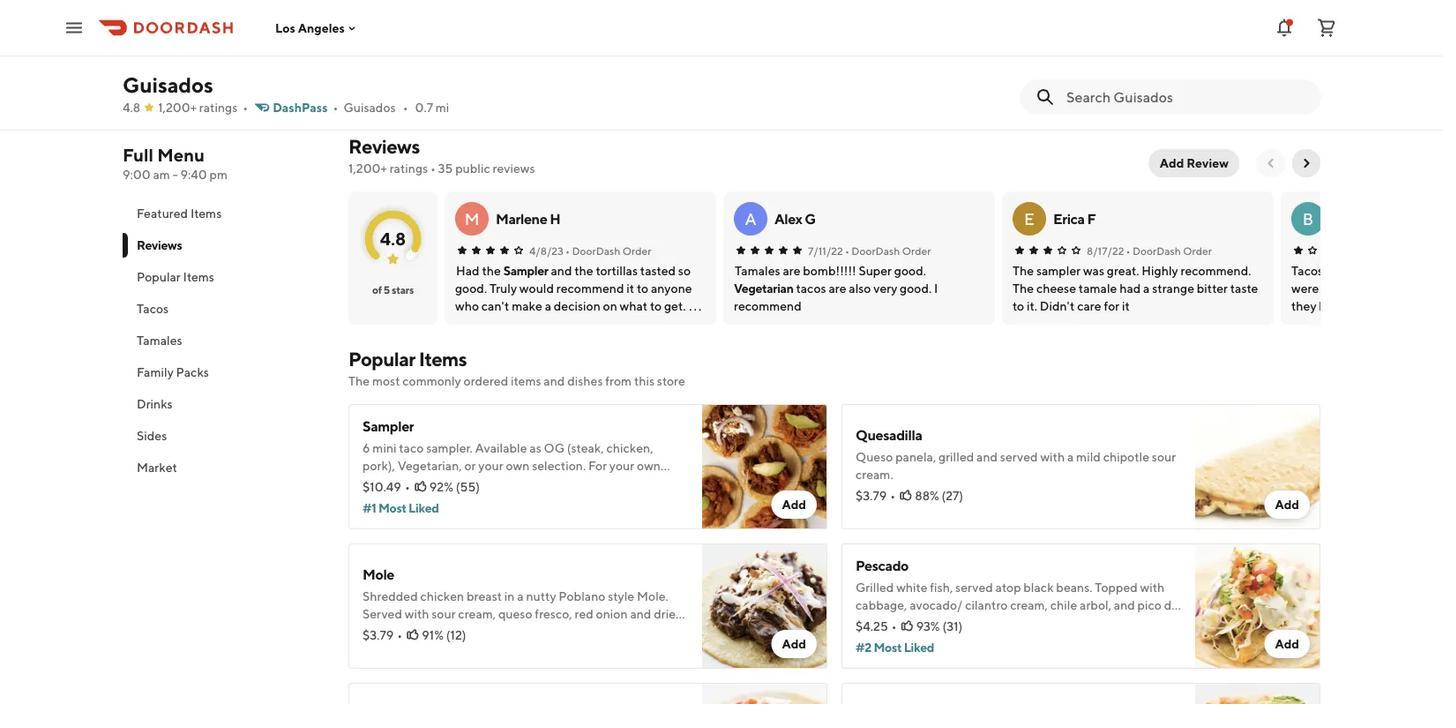 Task type: locate. For each thing, give the bounding box(es) containing it.
quesadilla for quesadilla queso panela, grilled and served with a mild chipotle sour cream.
[[856, 427, 923, 444]]

avocado/
[[910, 598, 963, 613]]

9:00
[[123, 167, 151, 182]]

1 vertical spatial ratings
[[390, 161, 428, 176]]

of inside sampler 6 mini taco sampler. available as og (steak, chicken, pork), vegetarian, or your own selection.  for your own selection, please choose minimum and maximum of 6 items.
[[637, 477, 648, 491]]

1 vertical spatial of
[[637, 477, 648, 491]]

guisados up 1,200+ ratings •
[[123, 72, 213, 97]]

items up tacos button
[[183, 270, 214, 284]]

served
[[1001, 450, 1038, 465], [956, 581, 993, 595]]

and down mole. on the left bottom
[[630, 607, 652, 622]]

with inside mole shredded chicken breast in a nutty poblano style mole. served with sour cream, queso fresco, red onion and dried chile.
[[405, 607, 429, 622]]

0 vertical spatial mole
[[910, 47, 942, 64]]

mole for mole
[[910, 47, 942, 64]]

2 vertical spatial items
[[419, 348, 467, 371]]

1 horizontal spatial own
[[637, 459, 661, 473]]

sampler down 4/8/23
[[504, 264, 549, 278]]

menu
[[157, 145, 205, 165]]

sour right chipotle
[[1152, 450, 1176, 465]]

cream, down black at the right bottom
[[1011, 598, 1048, 613]]

own up minimum
[[506, 459, 530, 473]]

2 doordash from the left
[[852, 245, 900, 257]]

1,200+ ratings •
[[158, 100, 248, 115]]

your down 'chicken,'
[[610, 459, 635, 473]]

1 own from the left
[[506, 459, 530, 473]]

0 vertical spatial sampler button
[[349, 0, 488, 97]]

served inside pescado grilled white fish, served atop black beans. topped with cabbage, avocado/ cilantro cream, chile arbol, and pico de gallo.
[[956, 581, 993, 595]]

1 horizontal spatial order
[[902, 245, 931, 257]]

Item Search search field
[[1067, 87, 1307, 107]]

0 horizontal spatial ratings
[[199, 100, 238, 115]]

1 vertical spatial sampler button
[[504, 263, 549, 280]]

1 vertical spatial guisados
[[344, 100, 396, 115]]

popular up tacos
[[137, 270, 181, 284]]

1 horizontal spatial of
[[637, 477, 648, 491]]

add
[[1276, 6, 1300, 21], [1160, 156, 1185, 171], [782, 498, 807, 512], [1276, 498, 1300, 512], [782, 637, 807, 652], [1276, 637, 1300, 652]]

$3.79 down served
[[363, 628, 394, 643]]

93% (31)
[[917, 619, 963, 634]]

quesadilla
[[492, 47, 558, 64], [1049, 47, 1116, 64], [856, 427, 923, 444]]

1 doordash from the left
[[572, 245, 621, 257]]

add for quesadilla
[[1276, 498, 1300, 512]]

sampler button
[[349, 0, 488, 97], [504, 263, 549, 280]]

0 vertical spatial $3.79 •
[[856, 489, 896, 503]]

88%
[[915, 489, 940, 503]]

fish,
[[930, 581, 953, 595]]

• right 4/8/23
[[566, 245, 570, 257]]

0 horizontal spatial liked
[[409, 501, 439, 516]]

1 horizontal spatial with
[[1041, 450, 1065, 465]]

most down $10.49 •
[[378, 501, 407, 516]]

commonly
[[403, 374, 461, 389]]

#2
[[856, 641, 872, 655]]

1,200+
[[158, 100, 197, 115], [349, 161, 387, 176]]

2 horizontal spatial with
[[1141, 581, 1165, 595]]

camarones
[[770, 47, 841, 64]]

a left "mild"
[[1068, 450, 1074, 465]]

drinks button
[[123, 388, 327, 420]]

queso
[[856, 450, 893, 465]]

popular items the most commonly ordered items and dishes from this store
[[349, 348, 686, 389]]

own down 'chicken,'
[[637, 459, 661, 473]]

1 vertical spatial mole
[[363, 567, 394, 583]]

and inside pescado grilled white fish, served atop black beans. topped with cabbage, avocado/ cilantro cream, chile arbol, and pico de gallo.
[[1114, 598, 1136, 613]]

popular inside the "popular items the most commonly ordered items and dishes from this store"
[[349, 348, 415, 371]]

chicken,
[[607, 441, 653, 456]]

1 horizontal spatial sour
[[1152, 450, 1176, 465]]

$3.79 inside tinga $3.79
[[1189, 70, 1220, 84]]

4.8
[[123, 100, 140, 115], [380, 229, 406, 249]]

e
[[1025, 210, 1035, 229]]

popular inside button
[[137, 270, 181, 284]]

6 down 'chicken,'
[[650, 477, 658, 491]]

1 horizontal spatial popular
[[349, 348, 415, 371]]

pescado image
[[1196, 544, 1321, 669]]

1 vertical spatial $3.79 •
[[363, 628, 403, 643]]

mole button
[[906, 0, 1046, 97]]

og
[[544, 441, 565, 456]]

tamales button
[[123, 325, 327, 357]]

sampler image
[[702, 405, 828, 530]]

cream,
[[1011, 598, 1048, 613], [458, 607, 496, 622]]

1 vertical spatial a
[[517, 589, 524, 604]]

quesadilla inside quesadilla c/ chorizo $6.49
[[1049, 47, 1116, 64]]

4.8 up the of 5 stars
[[380, 229, 406, 249]]

1 vertical spatial most
[[874, 641, 902, 655]]

0 vertical spatial 6
[[363, 441, 370, 456]]

0 horizontal spatial cream,
[[458, 607, 496, 622]]

0 vertical spatial pescado
[[631, 47, 684, 64]]

1 horizontal spatial $3.79
[[856, 489, 887, 503]]

a right in at the left bottom of the page
[[517, 589, 524, 604]]

add button for mole
[[772, 631, 817, 659]]

0 vertical spatial popular
[[137, 270, 181, 284]]

chicken
[[421, 589, 464, 604]]

de
[[1165, 598, 1179, 613]]

$3.79 down cream.
[[856, 489, 887, 503]]

sampler up guisados • 0.7 mi
[[352, 47, 404, 64]]

add button for sampler
[[772, 491, 817, 519]]

camarones image
[[702, 683, 828, 704]]

1,200+ up menu
[[158, 100, 197, 115]]

sampler up the "mini"
[[363, 418, 414, 435]]

ratings
[[199, 100, 238, 115], [390, 161, 428, 176]]

items down 9:40
[[191, 206, 222, 221]]

1 horizontal spatial quesadilla
[[856, 427, 923, 444]]

0 horizontal spatial reviews
[[137, 238, 182, 252]]

$3.79 down tinga
[[1189, 70, 1220, 84]]

2 horizontal spatial $3.79
[[1189, 70, 1220, 84]]

ratings down reviews link
[[390, 161, 428, 176]]

• doordash order right 7/11/22
[[845, 245, 931, 257]]

guisados
[[123, 72, 213, 97], [344, 100, 396, 115]]

sampler button down 4/8/23
[[504, 263, 549, 280]]

and down topped
[[1114, 598, 1136, 613]]

1 horizontal spatial mole
[[910, 47, 942, 64]]

0 horizontal spatial 6
[[363, 441, 370, 456]]

0 vertical spatial $3.79
[[1189, 70, 1220, 84]]

sour down chicken on the bottom left of the page
[[432, 607, 456, 622]]

with up 91%
[[405, 607, 429, 622]]

and inside the "popular items the most commonly ordered items and dishes from this store"
[[544, 374, 565, 389]]

cream, inside pescado grilled white fish, served atop black beans. topped with cabbage, avocado/ cilantro cream, chile arbol, and pico de gallo.
[[1011, 598, 1048, 613]]

0 horizontal spatial sour
[[432, 607, 456, 622]]

0 vertical spatial with
[[1041, 450, 1065, 465]]

• doordash order right 4/8/23
[[566, 245, 652, 257]]

mole shredded chicken breast in a nutty poblano style mole. served with sour cream, queso fresco, red onion and dried chile.
[[363, 567, 683, 639]]

0 vertical spatial 1,200+
[[158, 100, 197, 115]]

1 horizontal spatial doordash
[[852, 245, 900, 257]]

1 vertical spatial 1,200+
[[349, 161, 387, 176]]

quesadilla inside button
[[492, 47, 558, 64]]

0 horizontal spatial mole
[[363, 567, 394, 583]]

previous image
[[1265, 157, 1279, 171]]

alex
[[775, 211, 803, 228]]

93%
[[917, 619, 940, 634]]

f
[[1088, 211, 1096, 228]]

reviews inside the reviews 1,200+ ratings • 35 public reviews
[[349, 135, 420, 158]]

mole
[[910, 47, 942, 64], [363, 567, 394, 583]]

3 order from the left
[[1184, 245, 1213, 257]]

0 horizontal spatial sampler button
[[349, 0, 488, 97]]

0 horizontal spatial guisados
[[123, 72, 213, 97]]

marlene
[[496, 211, 547, 228]]

doordash
[[572, 245, 621, 257], [852, 245, 900, 257], [1133, 245, 1182, 257]]

• doordash order for m
[[566, 245, 652, 257]]

4.8 up full
[[123, 100, 140, 115]]

pescado inside button
[[631, 47, 684, 64]]

items inside the "popular items the most commonly ordered items and dishes from this store"
[[419, 348, 467, 371]]

items up commonly
[[419, 348, 467, 371]]

liked for sampler
[[409, 501, 439, 516]]

0 horizontal spatial with
[[405, 607, 429, 622]]

with up pico
[[1141, 581, 1165, 595]]

and down selection.
[[556, 477, 577, 491]]

mole inside button
[[910, 47, 942, 64]]

2 horizontal spatial • doordash order
[[1126, 245, 1213, 257]]

1 horizontal spatial ratings
[[390, 161, 428, 176]]

1 horizontal spatial 6
[[650, 477, 658, 491]]

your down available
[[479, 459, 504, 473]]

0 vertical spatial served
[[1001, 450, 1038, 465]]

1 horizontal spatial reviews
[[349, 135, 420, 158]]

6 left the "mini"
[[363, 441, 370, 456]]

tinga
[[1189, 47, 1223, 64]]

0 horizontal spatial popular
[[137, 270, 181, 284]]

0 horizontal spatial $3.79 •
[[363, 628, 403, 643]]

• left 35
[[431, 161, 436, 176]]

cream, inside mole shredded chicken breast in a nutty poblano style mole. served with sour cream, queso fresco, red onion and dried chile.
[[458, 607, 496, 622]]

reviews for reviews
[[137, 238, 182, 252]]

most for sampler
[[378, 501, 407, 516]]

$3.79 • down cream.
[[856, 489, 896, 503]]

1 • doordash order from the left
[[566, 245, 652, 257]]

0 vertical spatial of
[[372, 284, 382, 296]]

items for popular items
[[183, 270, 214, 284]]

0 vertical spatial most
[[378, 501, 407, 516]]

most down $4.25 •
[[874, 641, 902, 655]]

popular for popular items the most commonly ordered items and dishes from this store
[[349, 348, 415, 371]]

-
[[173, 167, 178, 182]]

popular up most
[[349, 348, 415, 371]]

(55)
[[456, 480, 480, 495]]

notification bell image
[[1274, 17, 1295, 38]]

served right grilled
[[1001, 450, 1038, 465]]

1 horizontal spatial cream,
[[1011, 598, 1048, 613]]

with inside quesadilla queso panela, grilled and served with a mild chipotle sour cream.
[[1041, 450, 1065, 465]]

0 horizontal spatial order
[[623, 245, 652, 257]]

los angeles button
[[275, 21, 359, 35]]

order
[[623, 245, 652, 257], [902, 245, 931, 257], [1184, 245, 1213, 257]]

1 horizontal spatial served
[[1001, 450, 1038, 465]]

1 vertical spatial items
[[183, 270, 214, 284]]

served up the cilantro
[[956, 581, 993, 595]]

0 horizontal spatial served
[[956, 581, 993, 595]]

1 horizontal spatial pescado
[[856, 558, 909, 574]]

0 horizontal spatial quesadilla
[[492, 47, 558, 64]]

0 vertical spatial liked
[[409, 501, 439, 516]]

reviews down featured
[[137, 238, 182, 252]]

add inside add review button
[[1160, 156, 1185, 171]]

chorizo
[[1049, 66, 1098, 83]]

with
[[1041, 450, 1065, 465], [1141, 581, 1165, 595], [405, 607, 429, 622]]

2 vertical spatial sampler
[[363, 418, 414, 435]]

guisados up reviews link
[[344, 100, 396, 115]]

1 vertical spatial reviews
[[137, 238, 182, 252]]

cream, down breast
[[458, 607, 496, 622]]

1 horizontal spatial most
[[874, 641, 902, 655]]

0 horizontal spatial own
[[506, 459, 530, 473]]

sides button
[[123, 420, 327, 452]]

1 vertical spatial $3.79
[[856, 489, 887, 503]]

served inside quesadilla queso panela, grilled and served with a mild chipotle sour cream.
[[1001, 450, 1038, 465]]

• left dashpass
[[243, 100, 248, 115]]

1 horizontal spatial a
[[1068, 450, 1074, 465]]

0 vertical spatial guisados
[[123, 72, 213, 97]]

order for a
[[902, 245, 931, 257]]

0 horizontal spatial pescado
[[631, 47, 684, 64]]

1 vertical spatial popular
[[349, 348, 415, 371]]

1 vertical spatial liked
[[904, 641, 935, 655]]

mole inside mole shredded chicken breast in a nutty poblano style mole. served with sour cream, queso fresco, red onion and dried chile.
[[363, 567, 394, 583]]

liked down 93%
[[904, 641, 935, 655]]

(27)
[[942, 489, 964, 503]]

style
[[608, 589, 635, 604]]

• down cream.
[[891, 489, 896, 503]]

with left "mild"
[[1041, 450, 1065, 465]]

1 horizontal spatial liked
[[904, 641, 935, 655]]

1 vertical spatial with
[[1141, 581, 1165, 595]]

ratings up menu
[[199, 100, 238, 115]]

2 horizontal spatial quesadilla
[[1049, 47, 1116, 64]]

1 horizontal spatial $3.79 •
[[856, 489, 896, 503]]

1 horizontal spatial sampler button
[[504, 263, 549, 280]]

black
[[1024, 581, 1054, 595]]

pm
[[210, 167, 228, 182]]

reviews down guisados • 0.7 mi
[[349, 135, 420, 158]]

• right 8/17/22
[[1126, 245, 1131, 257]]

• doordash order right 8/17/22
[[1126, 245, 1213, 257]]

and inside sampler 6 mini taco sampler. available as og (steak, chicken, pork), vegetarian, or your own selection.  for your own selection, please choose minimum and maximum of 6 items.
[[556, 477, 577, 491]]

pescado inside pescado grilled white fish, served atop black beans. topped with cabbage, avocado/ cilantro cream, chile arbol, and pico de gallo.
[[856, 558, 909, 574]]

0 vertical spatial ratings
[[199, 100, 238, 115]]

add review
[[1160, 156, 1229, 171]]

0 horizontal spatial of
[[372, 284, 382, 296]]

1 horizontal spatial 1,200+
[[349, 161, 387, 176]]

1 horizontal spatial guisados
[[344, 100, 396, 115]]

5
[[384, 284, 390, 296]]

sour inside mole shredded chicken breast in a nutty poblano style mole. served with sour cream, queso fresco, red onion and dried chile.
[[432, 607, 456, 622]]

1,200+ inside the reviews 1,200+ ratings • 35 public reviews
[[349, 161, 387, 176]]

2 horizontal spatial doordash
[[1133, 245, 1182, 257]]

open menu image
[[64, 17, 85, 38]]

of left 5
[[372, 284, 382, 296]]

family packs
[[137, 365, 209, 379]]

camarones button
[[767, 0, 906, 97]]

add for pescado
[[1276, 637, 1300, 652]]

of right maximum
[[637, 477, 648, 491]]

pescado for pescado
[[631, 47, 684, 64]]

6
[[363, 441, 370, 456], [650, 477, 658, 491]]

dashpass •
[[273, 100, 338, 115]]

am
[[153, 167, 170, 182]]

0 vertical spatial a
[[1068, 450, 1074, 465]]

reviews link
[[349, 135, 420, 158]]

0 vertical spatial reviews
[[349, 135, 420, 158]]

1 vertical spatial sour
[[432, 607, 456, 622]]

1 order from the left
[[623, 245, 652, 257]]

2 vertical spatial with
[[405, 607, 429, 622]]

vegetarian button
[[734, 280, 794, 298]]

quesadilla inside quesadilla queso panela, grilled and served with a mild chipotle sour cream.
[[856, 427, 923, 444]]

add button
[[1265, 0, 1310, 28], [772, 491, 817, 519], [1265, 491, 1310, 519], [772, 631, 817, 659], [1265, 631, 1310, 659]]

items
[[191, 206, 222, 221], [183, 270, 214, 284], [419, 348, 467, 371]]

0 horizontal spatial your
[[479, 459, 504, 473]]

0 horizontal spatial most
[[378, 501, 407, 516]]

and right grilled
[[977, 450, 998, 465]]

reviews for reviews 1,200+ ratings • 35 public reviews
[[349, 135, 420, 158]]

#2 most liked
[[856, 641, 935, 655]]

2 • doordash order from the left
[[845, 245, 931, 257]]

doordash right 8/17/22
[[1133, 245, 1182, 257]]

$3.79 • down served
[[363, 628, 403, 643]]

•
[[243, 100, 248, 115], [333, 100, 338, 115], [403, 100, 408, 115], [431, 161, 436, 176], [566, 245, 570, 257], [845, 245, 850, 257], [1126, 245, 1131, 257], [405, 480, 410, 495], [891, 489, 896, 503], [892, 619, 897, 634], [397, 628, 403, 643]]

92% (55)
[[430, 480, 480, 495]]

0 vertical spatial sampler
[[352, 47, 404, 64]]

1 vertical spatial served
[[956, 581, 993, 595]]

1 horizontal spatial • doordash order
[[845, 245, 931, 257]]

doordash right 7/11/22
[[852, 245, 900, 257]]

0 horizontal spatial • doordash order
[[566, 245, 652, 257]]

9:40
[[180, 167, 207, 182]]

• left "0.7"
[[403, 100, 408, 115]]

a inside quesadilla queso panela, grilled and served with a mild chipotle sour cream.
[[1068, 450, 1074, 465]]

3 doordash from the left
[[1133, 245, 1182, 257]]

full
[[123, 145, 154, 165]]

0 horizontal spatial 1,200+
[[158, 100, 197, 115]]

popular
[[137, 270, 181, 284], [349, 348, 415, 371]]

liked down 92%
[[409, 501, 439, 516]]

add for sampler
[[782, 498, 807, 512]]

0 horizontal spatial a
[[517, 589, 524, 604]]

1,200+ down reviews link
[[349, 161, 387, 176]]

1 horizontal spatial 4.8
[[380, 229, 406, 249]]

los
[[275, 21, 296, 35]]

1 vertical spatial pescado
[[856, 558, 909, 574]]

cabbage,
[[856, 598, 908, 613]]

doordash right 4/8/23
[[572, 245, 621, 257]]

#1
[[363, 501, 376, 516]]

grilled
[[939, 450, 974, 465]]

0 horizontal spatial doordash
[[572, 245, 621, 257]]

items for featured items
[[191, 206, 222, 221]]

quesadilla for quesadilla c/ chorizo $6.49
[[1049, 47, 1116, 64]]

0 vertical spatial 4.8
[[123, 100, 140, 115]]

mole image
[[702, 544, 828, 669]]

own
[[506, 459, 530, 473], [637, 459, 661, 473]]

3 • doordash order from the left
[[1126, 245, 1213, 257]]

$3.79 • for mole
[[363, 628, 403, 643]]

1 horizontal spatial your
[[610, 459, 635, 473]]

tacos
[[137, 301, 169, 316]]

and right items
[[544, 374, 565, 389]]

0 horizontal spatial $3.79
[[363, 628, 394, 643]]

2 order from the left
[[902, 245, 931, 257]]

• doordash order for a
[[845, 245, 931, 257]]

sampler button up "0.7"
[[349, 0, 488, 97]]

with inside pescado grilled white fish, served atop black beans. topped with cabbage, avocado/ cilantro cream, chile arbol, and pico de gallo.
[[1141, 581, 1165, 595]]



Task type: describe. For each thing, give the bounding box(es) containing it.
• up #1 most liked
[[405, 480, 410, 495]]

1 vertical spatial 4.8
[[380, 229, 406, 249]]

0 items, open order cart image
[[1317, 17, 1338, 38]]

most for pescado
[[874, 641, 902, 655]]

ratings inside the reviews 1,200+ ratings • 35 public reviews
[[390, 161, 428, 176]]

alex g
[[775, 211, 816, 228]]

and inside quesadilla queso panela, grilled and served with a mild chipotle sour cream.
[[977, 450, 998, 465]]

fresco,
[[535, 607, 572, 622]]

featured items
[[137, 206, 222, 221]]

a
[[745, 210, 757, 229]]

7/11/22
[[808, 245, 844, 257]]

sampler inside sampler 6 mini taco sampler. available as og (steak, chicken, pork), vegetarian, or your own selection.  for your own selection, please choose minimum and maximum of 6 items.
[[363, 418, 414, 435]]

this
[[634, 374, 655, 389]]

mole for mole shredded chicken breast in a nutty poblano style mole. served with sour cream, queso fresco, red onion and dried chile.
[[363, 567, 394, 583]]

quesadilla image
[[1196, 405, 1321, 530]]

order for e
[[1184, 245, 1213, 257]]

available
[[475, 441, 527, 456]]

1 vertical spatial 6
[[650, 477, 658, 491]]

• inside the reviews 1,200+ ratings • 35 public reviews
[[431, 161, 436, 176]]

market
[[137, 460, 177, 475]]

2 own from the left
[[637, 459, 661, 473]]

91%
[[422, 628, 444, 643]]

order for m
[[623, 245, 652, 257]]

los angeles
[[275, 21, 345, 35]]

c/
[[1118, 47, 1132, 64]]

(31)
[[943, 619, 963, 634]]

and inside mole shredded chicken breast in a nutty poblano style mole. served with sour cream, queso fresco, red onion and dried chile.
[[630, 607, 652, 622]]

quesadilla queso panela, grilled and served with a mild chipotle sour cream.
[[856, 427, 1176, 482]]

vegetarian
[[734, 282, 794, 296]]

sampler.
[[426, 441, 473, 456]]

35
[[438, 161, 453, 176]]

doordash for m
[[572, 245, 621, 257]]

sampler inside button
[[352, 47, 404, 64]]

please
[[419, 477, 455, 491]]

(12)
[[446, 628, 466, 643]]

liked for pescado
[[904, 641, 935, 655]]

doordash for e
[[1133, 245, 1182, 257]]

drinks
[[137, 397, 173, 411]]

• right chile. in the left of the page
[[397, 628, 403, 643]]

items
[[511, 374, 541, 389]]

onion
[[596, 607, 628, 622]]

$3.79 for mole
[[363, 628, 394, 643]]

tinga $3.79
[[1189, 47, 1223, 84]]

next image
[[1300, 157, 1314, 171]]

quesadilla for quesadilla
[[492, 47, 558, 64]]

breast
[[467, 589, 502, 604]]

poblano
[[559, 589, 606, 604]]

queso
[[499, 607, 533, 622]]

cream, for mole
[[458, 607, 496, 622]]

family
[[137, 365, 174, 379]]

erica
[[1054, 211, 1085, 228]]

doordash for a
[[852, 245, 900, 257]]

panela,
[[896, 450, 937, 465]]

pescado button
[[627, 0, 767, 97]]

sampler 6 mini taco sampler. available as og (steak, chicken, pork), vegetarian, or your own selection.  for your own selection, please choose minimum and maximum of 6 items.
[[363, 418, 661, 509]]

arbol,
[[1080, 598, 1112, 613]]

featured items button
[[123, 198, 327, 229]]

guisados for guisados
[[123, 72, 213, 97]]

a inside mole shredded chicken breast in a nutty poblano style mole. served with sour cream, queso fresco, red onion and dried chile.
[[517, 589, 524, 604]]

tinga image
[[1196, 683, 1321, 704]]

• right 7/11/22
[[845, 245, 850, 257]]

items for popular items the most commonly ordered items and dishes from this store
[[419, 348, 467, 371]]

add button for quesadilla
[[1265, 491, 1310, 519]]

atop
[[996, 581, 1021, 595]]

(steak,
[[567, 441, 604, 456]]

$4.25 •
[[856, 619, 897, 634]]

0 horizontal spatial 4.8
[[123, 100, 140, 115]]

h
[[550, 211, 561, 228]]

$3.79 • for quesadilla
[[856, 489, 896, 503]]

2 your from the left
[[610, 459, 635, 473]]

review
[[1187, 156, 1229, 171]]

in
[[505, 589, 515, 604]]

mild
[[1077, 450, 1101, 465]]

$3.79 for quesadilla
[[856, 489, 887, 503]]

popular items
[[137, 270, 214, 284]]

$10.49 •
[[363, 480, 410, 495]]

popular for popular items
[[137, 270, 181, 284]]

packs
[[176, 365, 209, 379]]

from
[[606, 374, 632, 389]]

pescado for pescado grilled white fish, served atop black beans. topped with cabbage, avocado/ cilantro cream, chile arbol, and pico de gallo.
[[856, 558, 909, 574]]

$6.49
[[1049, 89, 1082, 104]]

minimum
[[501, 477, 553, 491]]

pico
[[1138, 598, 1162, 613]]

for
[[589, 459, 607, 473]]

cream, for pescado
[[1011, 598, 1048, 613]]

88% (27)
[[915, 489, 964, 503]]

popular items button
[[123, 261, 327, 293]]

angeles
[[298, 21, 345, 35]]

store
[[657, 374, 686, 389]]

selection.
[[532, 459, 586, 473]]

mini
[[373, 441, 397, 456]]

market button
[[123, 452, 327, 484]]

dried
[[654, 607, 683, 622]]

sour inside quesadilla queso panela, grilled and served with a mild chipotle sour cream.
[[1152, 450, 1176, 465]]

full menu 9:00 am - 9:40 pm
[[123, 145, 228, 182]]

ordered
[[464, 374, 509, 389]]

shredded
[[363, 589, 418, 604]]

reviews 1,200+ ratings • 35 public reviews
[[349, 135, 535, 176]]

• right dashpass
[[333, 100, 338, 115]]

$10.49
[[363, 480, 401, 495]]

mi
[[436, 100, 449, 115]]

cilantro
[[966, 598, 1008, 613]]

m
[[465, 210, 479, 229]]

$4.25
[[856, 619, 888, 634]]

quesadilla c/ chorizo $6.49
[[1049, 47, 1132, 104]]

as
[[530, 441, 542, 456]]

add button for pescado
[[1265, 631, 1310, 659]]

g
[[805, 211, 816, 228]]

add for mole
[[782, 637, 807, 652]]

1 your from the left
[[479, 459, 504, 473]]

gallo.
[[856, 616, 886, 631]]

• up #2 most liked
[[892, 619, 897, 634]]

beans.
[[1057, 581, 1093, 595]]

items.
[[363, 494, 396, 509]]

topped
[[1095, 581, 1138, 595]]

1 vertical spatial sampler
[[504, 264, 549, 278]]

91% (12)
[[422, 628, 466, 643]]

guisados for guisados • 0.7 mi
[[344, 100, 396, 115]]

• doordash order for e
[[1126, 245, 1213, 257]]

92%
[[430, 480, 454, 495]]

stars
[[392, 284, 414, 296]]

vegetarian,
[[398, 459, 462, 473]]

add review button
[[1150, 150, 1240, 178]]



Task type: vqa. For each thing, say whether or not it's contained in the screenshot.
Sides button
yes



